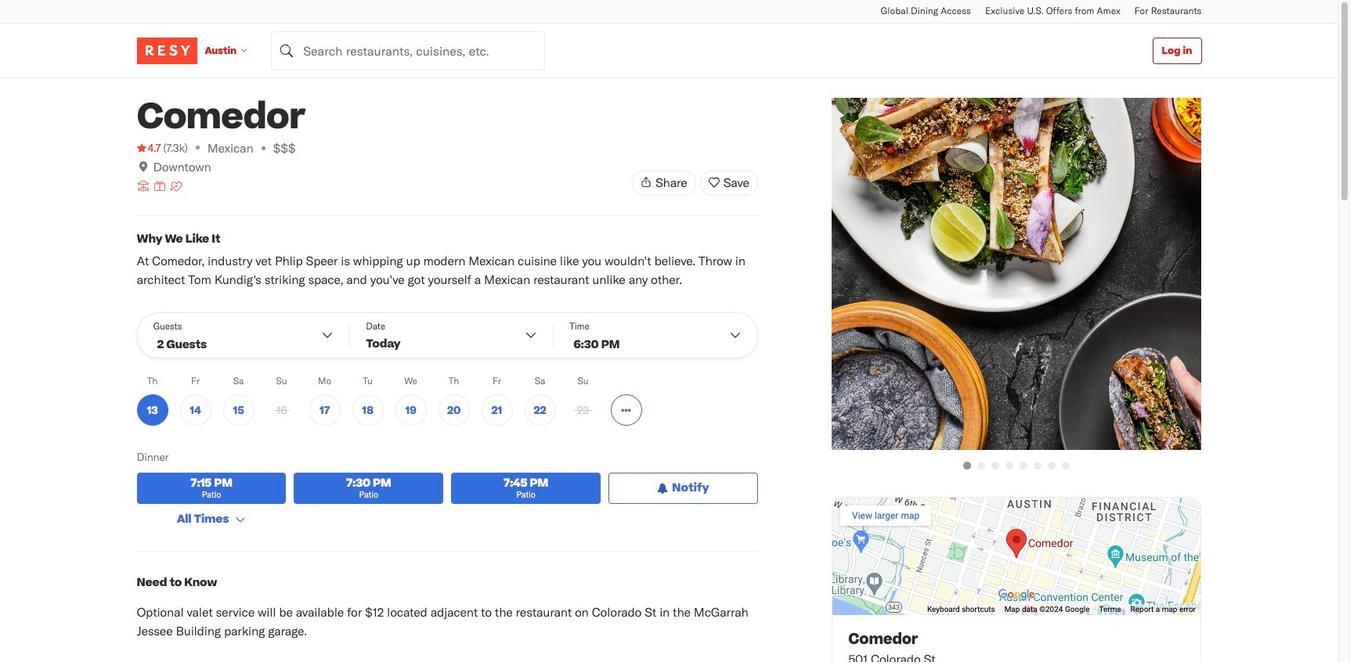 Task type: describe. For each thing, give the bounding box(es) containing it.
4.7 out of 5 stars image
[[137, 140, 161, 156]]



Task type: vqa. For each thing, say whether or not it's contained in the screenshot.
Search restaurants, cuisines, etc. text box
yes



Task type: locate. For each thing, give the bounding box(es) containing it.
None field
[[271, 31, 546, 70]]

Search restaurants, cuisines, etc. text field
[[271, 31, 546, 70]]



